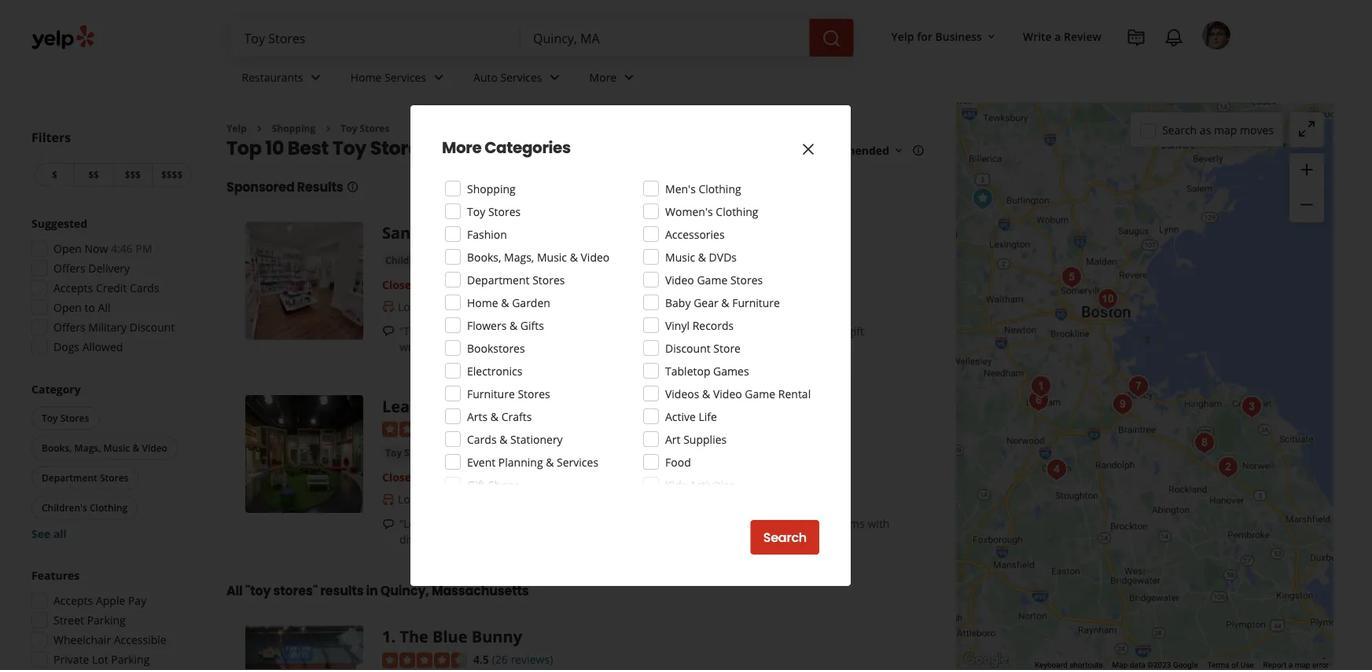 Task type: vqa. For each thing, say whether or not it's contained in the screenshot.
. to the left
yes



Task type: locate. For each thing, give the bounding box(es) containing it.
(21 reviews) link
[[492, 420, 553, 437]]

2 am from the top
[[478, 470, 495, 485]]

0 vertical spatial map
[[1214, 122, 1237, 137]]

16 speech v2 image left ""the"
[[382, 325, 395, 338]]

music up department stores button
[[103, 442, 130, 455]]

2 10:00 from the top
[[447, 470, 475, 485]]

cards inside group
[[130, 281, 159, 296]]

0 vertical spatial accepts
[[53, 281, 93, 296]]

owned for 16 locally owned v2 icon
[[436, 299, 471, 314]]

16 chevron right v2 image
[[253, 123, 266, 135], [322, 123, 334, 135]]

clothing up women's clothing
[[699, 181, 741, 196]]

search for search as map moves
[[1162, 122, 1197, 137]]

open for open now 4:46 pm
[[53, 241, 82, 256]]

yelp left business
[[892, 29, 914, 44]]

game left rental
[[745, 387, 776, 402]]

furniture up everyone-
[[732, 295, 780, 310]]

store
[[557, 324, 583, 339]]

1 vertical spatial children's clothing
[[42, 502, 128, 515]]

locally for 16 locally owned v2 icon
[[398, 299, 433, 314]]

until
[[421, 277, 444, 292], [421, 470, 444, 485]]

0 horizontal spatial books, mags, music & video
[[42, 442, 167, 455]]

None search field
[[232, 19, 857, 57]]

toy stores link down shop
[[484, 252, 539, 268]]

map region
[[930, 0, 1372, 671]]

open for open to all
[[53, 300, 82, 315]]

clothing down sandbox toy shop link
[[435, 254, 475, 267]]

games
[[713, 364, 749, 379]]

0 horizontal spatial search
[[763, 529, 807, 547]]

1 closed from the top
[[382, 277, 418, 292]]

all "toy stores" results in quincy, massachusetts
[[227, 583, 529, 601]]

closed until 10:00 am tomorrow down children's clothing 'link'
[[382, 277, 549, 292]]

owned up south at left
[[436, 299, 471, 314]]

a for write
[[1055, 29, 1061, 44]]

2 accepts from the top
[[53, 594, 93, 609]]

2 closed until 10:00 am tomorrow from the top
[[382, 470, 549, 485]]

quincy,
[[483, 135, 555, 161], [381, 583, 429, 601]]

more link down shore's
[[457, 339, 487, 354]]

operated up vinyl
[[659, 299, 706, 314]]

operated for 16 locally owned v2 icon
[[484, 299, 531, 314]]

1 horizontal spatial 16 info v2 image
[[912, 144, 925, 157]]

baby
[[665, 295, 691, 310]]

offers
[[53, 261, 85, 276], [53, 320, 85, 335]]

stores
[[360, 122, 390, 135], [370, 135, 430, 161], [488, 204, 521, 219], [506, 254, 536, 267], [533, 273, 565, 287], [731, 273, 763, 287], [518, 387, 550, 402], [60, 412, 89, 425], [405, 447, 434, 460], [100, 472, 129, 485]]

24 chevron down v2 image inside the home services link
[[429, 68, 448, 87]]

wrapping!"
[[400, 339, 455, 354]]

kids down food
[[665, 478, 687, 493]]

all down accepts credit cards
[[98, 300, 111, 315]]

16 info v2 image
[[912, 144, 925, 157], [346, 181, 359, 193]]

0 horizontal spatial game
[[697, 273, 728, 287]]

0 vertical spatial children's clothing button
[[382, 252, 478, 268]]

children's clothing inside 'link'
[[385, 254, 475, 267]]

parking up wheelchair accessible
[[87, 613, 126, 628]]

more link down rooms on the right of page
[[813, 533, 842, 547]]

map for moves
[[1214, 122, 1237, 137]]

0 vertical spatial closed until 10:00 am tomorrow
[[382, 277, 549, 292]]

discount store
[[665, 341, 741, 356]]

stores up shop
[[488, 204, 521, 219]]

close image
[[799, 140, 818, 159]]

game up the gear
[[697, 273, 728, 287]]

toy inside "more categories" dialog
[[467, 204, 485, 219]]

0 vertical spatial yelp
[[892, 29, 914, 44]]

16 chevron right v2 image right shopping "link"
[[322, 123, 334, 135]]

0 vertical spatial activities
[[469, 447, 513, 460]]

1 closed until 10:00 am tomorrow from the top
[[382, 277, 549, 292]]

0 horizontal spatial of
[[818, 517, 829, 532]]

1 horizontal spatial more
[[590, 70, 617, 85]]

until down children's clothing 'link'
[[421, 277, 444, 292]]

owned for the 16 women owned v2 icon
[[610, 299, 645, 314]]

gift
[[848, 324, 864, 339]]

1 vertical spatial accepts
[[53, 594, 93, 609]]

accessories
[[665, 227, 725, 242]]

clothing inside 'link'
[[435, 254, 475, 267]]

books, mags, music & video
[[467, 250, 610, 265], [42, 442, 167, 455]]

1 vertical spatial learning express toys & play image
[[245, 396, 363, 514]]

0 horizontal spatial toy stores button
[[31, 407, 99, 431]]

toy stores button down category
[[31, 407, 99, 431]]

©2023
[[1148, 661, 1171, 671]]

1 vertical spatial more link
[[813, 533, 842, 547]]

furniture down electronics
[[467, 387, 515, 402]]

near
[[434, 135, 479, 161]]

1 accepts from the top
[[53, 281, 93, 296]]

0 horizontal spatial mags,
[[74, 442, 101, 455]]

2 reviews) from the top
[[511, 652, 553, 667]]

1 vertical spatial cards
[[467, 432, 497, 447]]

for for sandbox toy shop
[[716, 324, 731, 339]]

children's up the see all button
[[42, 502, 87, 515]]

a right write
[[1055, 29, 1061, 44]]

department inside "more categories" dialog
[[467, 273, 530, 287]]

toy stores inside group
[[42, 412, 89, 425]]

1 vertical spatial all
[[53, 527, 67, 542]]

south
[[425, 324, 455, 339]]

something
[[659, 324, 713, 339]]

open up 'dogs'
[[53, 300, 82, 315]]

store
[[714, 341, 741, 356]]

1 vertical spatial closed until 10:00 am tomorrow
[[382, 470, 549, 485]]

1 vertical spatial children's
[[42, 502, 87, 515]]

discount right military
[[130, 320, 175, 335]]

with inside "love love!! there is not another place like this for kids that i've come across. lots of rooms with different settings to play. the cafe. the grocery
[[868, 517, 890, 532]]

open down suggested
[[53, 241, 82, 256]]

for inside yelp for business button
[[917, 29, 933, 44]]

1 horizontal spatial 16 chevron right v2 image
[[322, 123, 334, 135]]

1 10:00 from the top
[[447, 277, 475, 292]]

1 vertical spatial game
[[745, 387, 776, 402]]

2 24 chevron down v2 image from the left
[[429, 68, 448, 87]]

activities inside "more categories" dialog
[[690, 478, 735, 493]]

more categories dialog
[[0, 0, 1372, 671]]

0 horizontal spatial department
[[42, 472, 97, 485]]

2 locally owned & operated from the top
[[398, 492, 531, 507]]

toy stores down shop
[[487, 254, 536, 267]]

0 horizontal spatial yelp
[[227, 122, 247, 135]]

children's
[[385, 254, 433, 267], [42, 502, 87, 515]]

map for error
[[1295, 661, 1311, 671]]

keyboard shortcuts button
[[1035, 660, 1103, 671]]

1 horizontal spatial for
[[716, 324, 731, 339]]

accepts up open to all
[[53, 281, 93, 296]]

1 horizontal spatial children's clothing button
[[382, 252, 478, 268]]

0 horizontal spatial more
[[442, 137, 482, 159]]

mags, down shop
[[504, 250, 534, 265]]

see
[[31, 527, 51, 542]]

0 horizontal spatial children's clothing
[[42, 502, 128, 515]]

0 horizontal spatial discount
[[130, 320, 175, 335]]

1 horizontal spatial .
[[671, 533, 674, 547]]

i've
[[704, 517, 721, 532]]

all left free at the right
[[785, 324, 797, 339]]

sponsored
[[227, 178, 295, 196]]

0 vertical spatial furniture
[[732, 295, 780, 310]]

bunny
[[472, 627, 522, 648]]

(21 reviews)
[[492, 421, 553, 436]]

for inside "love love!! there is not another place like this for kids that i've come across. lots of rooms with different settings to play. the cafe. the grocery
[[639, 517, 654, 532]]

report a map error link
[[1264, 661, 1329, 671]]

0 horizontal spatial services
[[385, 70, 426, 85]]

16 locally owned v2 image
[[382, 494, 395, 506]]

parking down accessible
[[111, 653, 150, 668]]

4.6 star rating image
[[382, 422, 467, 438]]

music down accessories
[[665, 250, 695, 265]]

1 vertical spatial more
[[813, 533, 842, 547]]

0 vertical spatial massachusetts
[[559, 135, 704, 161]]

16 chevron right v2 image right the "yelp" link
[[253, 123, 266, 135]]

toy stores down category
[[42, 412, 89, 425]]

0 horizontal spatial department stores
[[42, 472, 129, 485]]

filters
[[31, 129, 71, 146]]

1 horizontal spatial mags,
[[504, 250, 534, 265]]

1
[[382, 627, 391, 648]]

toy stores down 4.6 star rating image
[[385, 447, 434, 460]]

"the south shore's newest toy store where there's something for everyone-all with free gift wrapping!"
[[400, 324, 864, 354]]

10:00
[[447, 277, 475, 292], [447, 470, 475, 485]]

0 vertical spatial department
[[467, 273, 530, 287]]

to down accepts credit cards
[[85, 300, 95, 315]]

0 vertical spatial tomorrow
[[498, 277, 549, 292]]

1 vertical spatial closed
[[382, 470, 418, 485]]

4.5
[[473, 652, 489, 667]]

3 24 chevron down v2 image from the left
[[545, 68, 564, 87]]

all inside group
[[53, 527, 67, 542]]

0 vertical spatial quincy,
[[483, 135, 555, 161]]

more inside business categories 'element'
[[590, 70, 617, 85]]

1 vertical spatial children's clothing button
[[31, 497, 138, 520]]

lot
[[92, 653, 108, 668]]

books,
[[467, 250, 501, 265], [42, 442, 72, 455]]

10:00 down children's clothing 'link'
[[447, 277, 475, 292]]

toy inside group
[[42, 412, 58, 425]]

24 chevron down v2 image for restaurants
[[307, 68, 325, 87]]

0 horizontal spatial kids
[[447, 447, 467, 460]]

0 horizontal spatial music
[[103, 442, 130, 455]]

$$ button
[[74, 163, 113, 187]]

1 locally from the top
[[398, 299, 433, 314]]

1 vertical spatial locally
[[398, 492, 433, 507]]

10:00 down event on the bottom left of the page
[[447, 470, 475, 485]]

kids activities
[[447, 447, 513, 460], [665, 478, 735, 493]]

shopping inside "more categories" dialog
[[467, 181, 516, 196]]

owned up love!!
[[436, 492, 471, 507]]

yelp for business button
[[885, 22, 1004, 50]]

1 vertical spatial mags,
[[74, 442, 101, 455]]

home inside "more categories" dialog
[[467, 295, 498, 310]]

1 horizontal spatial department
[[467, 273, 530, 287]]

1 vertical spatial with
[[868, 517, 890, 532]]

shore's
[[458, 324, 496, 339]]

0 horizontal spatial more link
[[457, 339, 487, 354]]

locally owned & operated for 16 locally owned v2 image
[[398, 492, 531, 507]]

men's
[[665, 181, 696, 196]]

0 horizontal spatial more
[[457, 339, 487, 354]]

1 vertical spatial more
[[442, 137, 482, 159]]

results
[[320, 583, 364, 601]]

sandbox toy shop image
[[245, 222, 363, 340], [1189, 428, 1221, 459]]

2 locally from the top
[[398, 492, 433, 507]]

with right rooms on the right of page
[[868, 517, 890, 532]]

children's clothing button down "sandbox"
[[382, 252, 478, 268]]

locally owned & operated for 16 locally owned v2 icon
[[398, 299, 531, 314]]

stores down shop
[[506, 254, 536, 267]]

2 horizontal spatial toy stores button
[[484, 252, 539, 268]]

tomorrow for shop
[[498, 277, 549, 292]]

operated up flowers & gifts
[[484, 299, 531, 314]]

1 vertical spatial reviews)
[[511, 652, 553, 667]]

results
[[297, 178, 343, 196]]

music up the 16 women owned v2 icon
[[537, 250, 567, 265]]

owned up there's
[[610, 299, 645, 314]]

parking
[[87, 613, 126, 628], [111, 653, 150, 668]]

closed until 10:00 am tomorrow for express
[[382, 470, 549, 485]]

until left gift
[[421, 470, 444, 485]]

closed until 10:00 am tomorrow down event on the bottom left of the page
[[382, 470, 549, 485]]

info icon image
[[710, 300, 723, 312], [710, 300, 723, 312]]

for right this
[[639, 517, 654, 532]]

10
[[265, 135, 284, 161]]

1 horizontal spatial with
[[868, 517, 890, 532]]

open now 4:46 pm
[[53, 241, 152, 256]]

the up 4.5 star rating image on the left bottom
[[400, 627, 429, 648]]

all right see
[[53, 527, 67, 542]]

toy stores link down home services
[[341, 122, 390, 135]]

2 horizontal spatial services
[[557, 455, 599, 470]]

1 horizontal spatial kids activities
[[665, 478, 735, 493]]

0 vertical spatial am
[[478, 277, 495, 292]]

auto services
[[474, 70, 542, 85]]

0 vertical spatial kids
[[447, 447, 467, 460]]

zoom out image
[[1298, 195, 1317, 214]]

more down shore's
[[457, 339, 487, 354]]

home inside business categories 'element'
[[351, 70, 382, 85]]

massachusetts up men's
[[559, 135, 704, 161]]

2 16 speech v2 image from the top
[[382, 519, 395, 531]]

1 vertical spatial for
[[716, 324, 731, 339]]

24 chevron down v2 image for home services
[[429, 68, 448, 87]]

home for home services
[[351, 70, 382, 85]]

0 vertical spatial cards
[[130, 281, 159, 296]]

4 24 chevron down v2 image from the left
[[620, 68, 639, 87]]

all left "toy
[[227, 583, 243, 601]]

operated for the 16 women owned v2 icon
[[659, 299, 706, 314]]

yelp for business
[[892, 29, 982, 44]]

1 vertical spatial department stores
[[42, 472, 129, 485]]

yelp for the "yelp" link
[[227, 122, 247, 135]]

1 until from the top
[[421, 277, 444, 292]]

sandbox
[[382, 222, 449, 244]]

offers for offers delivery
[[53, 261, 85, 276]]

2 until from the top
[[421, 470, 444, 485]]

children's clothing down "sandbox"
[[385, 254, 475, 267]]

toy stores up fashion
[[467, 204, 521, 219]]

0 vertical spatial more
[[457, 339, 487, 354]]

music
[[537, 250, 567, 265], [665, 250, 695, 265], [103, 442, 130, 455]]

map right as
[[1214, 122, 1237, 137]]

books, mags, music & video up department stores button
[[42, 442, 167, 455]]

books, up department stores button
[[42, 442, 72, 455]]

1 tomorrow from the top
[[498, 277, 549, 292]]

0 vertical spatial toy stores button
[[484, 252, 539, 268]]

2 16 chevron right v2 image from the left
[[322, 123, 334, 135]]

delivery
[[88, 261, 130, 276]]

kids left event on the bottom left of the page
[[447, 447, 467, 460]]

closed up 16 locally owned v2 icon
[[382, 277, 418, 292]]

quincy, right in
[[381, 583, 429, 601]]

24 chevron down v2 image inside auto services link
[[545, 68, 564, 87]]

2 offers from the top
[[53, 320, 85, 335]]

moves
[[1240, 122, 1274, 137]]

locally owned & operated up shore's
[[398, 299, 531, 314]]

1 horizontal spatial cards
[[467, 432, 497, 447]]

furniture
[[732, 295, 780, 310], [467, 387, 515, 402]]

discount inside group
[[130, 320, 175, 335]]

1 open from the top
[[53, 241, 82, 256]]

express
[[456, 396, 515, 417]]

1 vertical spatial kids activities
[[665, 478, 735, 493]]

flowers
[[467, 318, 507, 333]]

1 offers from the top
[[53, 261, 85, 276]]

learning express toys & play image
[[967, 183, 999, 215], [245, 396, 363, 514]]

for inside "the south shore's newest toy store where there's something for everyone-all with free gift wrapping!"
[[716, 324, 731, 339]]

crafts
[[502, 409, 532, 424]]

books, mags, music & video inside button
[[42, 442, 167, 455]]

search
[[1162, 122, 1197, 137], [763, 529, 807, 547]]

operated up not
[[484, 492, 531, 507]]

1 vertical spatial map
[[1295, 661, 1311, 671]]

more
[[590, 70, 617, 85], [442, 137, 482, 159]]

stores down category
[[60, 412, 89, 425]]

allowed
[[82, 340, 123, 355]]

discount down something
[[665, 341, 711, 356]]

toy stores button down 4.6 star rating image
[[382, 446, 437, 461]]

rental
[[779, 387, 811, 402]]

1 vertical spatial tomorrow
[[498, 470, 549, 485]]

tomorrow down the planning
[[498, 470, 549, 485]]

department stores up "home & garden"
[[467, 273, 565, 287]]

massachusetts up bunny
[[432, 583, 529, 601]]

24 chevron down v2 image inside "restaurants" link
[[307, 68, 325, 87]]

owned
[[436, 299, 471, 314], [610, 299, 645, 314], [436, 492, 471, 507]]

2 vertical spatial for
[[639, 517, 654, 532]]

locally up ""the"
[[398, 299, 433, 314]]

new england comics image
[[1123, 371, 1155, 403]]

with
[[800, 324, 822, 339], [868, 517, 890, 532]]

1 horizontal spatial yelp
[[892, 29, 914, 44]]

across.
[[755, 517, 791, 532]]

16 chevron right v2 image for toy stores
[[322, 123, 334, 135]]

0 horizontal spatial kids activities
[[447, 447, 513, 460]]

gear
[[694, 295, 719, 310]]

of left use
[[1232, 661, 1239, 671]]

1 locally owned & operated from the top
[[398, 299, 531, 314]]

2 tomorrow from the top
[[498, 470, 549, 485]]

music inside button
[[103, 442, 130, 455]]

1 16 speech v2 image from the top
[[382, 325, 395, 338]]

yelp inside button
[[892, 29, 914, 44]]

0 horizontal spatial quincy,
[[381, 583, 429, 601]]

children's clothing button down department stores button
[[31, 497, 138, 520]]

0 horizontal spatial home
[[351, 70, 382, 85]]

. down kids
[[671, 533, 674, 547]]

activities up i've
[[690, 478, 735, 493]]

1 horizontal spatial kids
[[665, 478, 687, 493]]

mags, up department stores button
[[74, 442, 101, 455]]

offers up 'dogs'
[[53, 320, 85, 335]]

like
[[597, 517, 615, 532]]

kids activities button
[[444, 446, 516, 461]]

with left free at the right
[[800, 324, 822, 339]]

come
[[724, 517, 752, 532]]

1 vertical spatial activities
[[690, 478, 735, 493]]

terms of use link
[[1208, 661, 1254, 671]]

16 speech v2 image for learning express toys & play
[[382, 519, 395, 531]]

0 vertical spatial discount
[[130, 320, 175, 335]]

write a review
[[1023, 29, 1102, 44]]

henry bear's park image
[[1056, 262, 1088, 293]]

garden
[[512, 295, 550, 310]]

in
[[366, 583, 378, 601]]

am up "home & garden"
[[478, 277, 495, 292]]

more down rooms on the right of page
[[813, 533, 842, 547]]

1 vertical spatial to
[[490, 533, 500, 547]]

reviews) for (21 reviews)
[[511, 421, 553, 436]]

accepts for accepts credit cards
[[53, 281, 93, 296]]

1 horizontal spatial services
[[501, 70, 542, 85]]

1 vertical spatial .
[[391, 627, 396, 648]]

shopping down more categories
[[467, 181, 516, 196]]

google
[[1173, 661, 1198, 671]]

2 open from the top
[[53, 300, 82, 315]]

reviews)
[[511, 421, 553, 436], [511, 652, 553, 667]]

16 locally owned v2 image
[[382, 301, 395, 313]]

24 chevron down v2 image
[[307, 68, 325, 87], [429, 68, 448, 87], [545, 68, 564, 87], [620, 68, 639, 87]]

group
[[1290, 153, 1324, 223], [27, 216, 195, 360], [28, 382, 195, 542], [27, 568, 195, 671]]

1 am from the top
[[478, 277, 495, 292]]

1 16 chevron right v2 image from the left
[[253, 123, 266, 135]]

16 speech v2 image down 16 locally owned v2 image
[[382, 519, 395, 531]]

am for express
[[478, 470, 495, 485]]

more inside dialog
[[442, 137, 482, 159]]

0 vertical spatial children's clothing
[[385, 254, 475, 267]]

women-owned & operated
[[566, 299, 706, 314]]

children's clothing inside group
[[42, 502, 128, 515]]

dogs allowed
[[53, 340, 123, 355]]

street
[[53, 613, 84, 628]]

department stores inside "more categories" dialog
[[467, 273, 565, 287]]

children's clothing link
[[382, 252, 478, 268]]

a for report
[[1289, 661, 1293, 671]]

. up 4.5 star rating image on the left bottom
[[391, 627, 396, 648]]

.
[[671, 533, 674, 547], [391, 627, 396, 648]]

16 speech v2 image
[[382, 325, 395, 338], [382, 519, 395, 531]]

closed for learning
[[382, 470, 418, 485]]

newest
[[498, 324, 535, 339]]

activities inside kids activities button
[[469, 447, 513, 460]]

stores down books, mags, music & video button
[[100, 472, 129, 485]]

toy stores link down 4.6 star rating image
[[382, 446, 437, 461]]

cards & stationery
[[467, 432, 563, 447]]

toy stores inside "more categories" dialog
[[467, 204, 521, 219]]

1 vertical spatial all
[[227, 583, 243, 601]]

24 chevron down v2 image inside more link
[[620, 68, 639, 87]]

search inside search 'button'
[[763, 529, 807, 547]]

music & dvds
[[665, 250, 737, 265]]

1 vertical spatial sandbox toy shop image
[[1189, 428, 1221, 459]]

wheelchair accessible
[[53, 633, 166, 648]]

0 horizontal spatial map
[[1214, 122, 1237, 137]]

quincy, right near on the left top
[[483, 135, 555, 161]]

offers down now
[[53, 261, 85, 276]]

private lot parking
[[53, 653, 150, 668]]

0 vertical spatial children's
[[385, 254, 433, 267]]

1 24 chevron down v2 image from the left
[[307, 68, 325, 87]]

locally up "love
[[398, 492, 433, 507]]

0 horizontal spatial to
[[85, 300, 95, 315]]

1 reviews) from the top
[[511, 421, 553, 436]]

1 horizontal spatial activities
[[690, 478, 735, 493]]

1 vertical spatial massachusetts
[[432, 583, 529, 601]]

categories
[[485, 137, 571, 159]]

1 vertical spatial toy stores button
[[31, 407, 99, 431]]

1 horizontal spatial books,
[[467, 250, 501, 265]]

0 vertical spatial to
[[85, 300, 95, 315]]

tomorrow up garden
[[498, 277, 549, 292]]

all inside group
[[98, 300, 111, 315]]

home services link
[[338, 57, 461, 102]]

the village toy shop image
[[1041, 455, 1073, 486]]

bookstores
[[467, 341, 525, 356]]

1 horizontal spatial toy stores button
[[382, 446, 437, 461]]

home for home & garden
[[467, 295, 498, 310]]

1 horizontal spatial home
[[467, 295, 498, 310]]

yelp for yelp for business
[[892, 29, 914, 44]]

children's clothing down department stores button
[[42, 502, 128, 515]]

2 closed from the top
[[382, 470, 418, 485]]

books, mags, music & video inside "more categories" dialog
[[467, 250, 610, 265]]



Task type: describe. For each thing, give the bounding box(es) containing it.
more link
[[577, 57, 651, 102]]

4.6 link
[[473, 420, 489, 437]]

the toy box hanover image
[[1213, 452, 1244, 484]]

keyboard shortcuts
[[1035, 661, 1103, 671]]

open to all
[[53, 300, 111, 315]]

"toy
[[245, 583, 271, 601]]

1 horizontal spatial quincy,
[[483, 135, 555, 161]]

the blue bunny image
[[1026, 371, 1057, 403]]

4.5 link
[[473, 651, 489, 668]]

& inside books, mags, music & video button
[[132, 442, 139, 455]]

stores up crafts
[[518, 387, 550, 402]]

see all button
[[31, 527, 67, 542]]

0 vertical spatial toy stores link
[[341, 122, 390, 135]]

map
[[1113, 661, 1128, 671]]

shortcuts
[[1070, 661, 1103, 671]]

men's clothing
[[665, 181, 741, 196]]

stores left near on the left top
[[370, 135, 430, 161]]

gift
[[467, 478, 486, 493]]

data
[[1130, 661, 1146, 671]]

arts
[[467, 409, 488, 424]]

more for more categories
[[442, 137, 482, 159]]

home services
[[351, 70, 426, 85]]

$
[[52, 168, 57, 181]]

department stores button
[[31, 467, 139, 490]]

buttonwood books & toys image
[[1236, 392, 1268, 423]]

art supplies
[[665, 432, 727, 447]]

16 women owned v2 image
[[551, 301, 563, 313]]

to inside group
[[85, 300, 95, 315]]

another
[[524, 517, 565, 532]]

planning
[[499, 455, 543, 470]]

1 vertical spatial toy stores link
[[484, 252, 539, 268]]

0 horizontal spatial .
[[391, 627, 396, 648]]

services for auto services
[[501, 70, 542, 85]]

women-
[[566, 299, 610, 314]]

stores down 4.6 star rating image
[[405, 447, 434, 460]]

arts & crafts
[[467, 409, 532, 424]]

auto services link
[[461, 57, 577, 102]]

reviews) for (26 reviews)
[[511, 652, 553, 667]]

cards inside "more categories" dialog
[[467, 432, 497, 447]]

am for toy
[[478, 277, 495, 292]]

zoom in image
[[1298, 160, 1317, 179]]

group containing category
[[28, 382, 195, 542]]

with inside "the south shore's newest toy store where there's something for everyone-all with free gift wrapping!"
[[800, 324, 822, 339]]

department inside department stores button
[[42, 472, 97, 485]]

the down place at left
[[579, 533, 598, 547]]

books, mags, music & video button
[[31, 437, 178, 461]]

write
[[1023, 29, 1052, 44]]

1 horizontal spatial music
[[537, 250, 567, 265]]

children's inside 'link'
[[385, 254, 433, 267]]

tomorrow for toys
[[498, 470, 549, 485]]

children's inside group
[[42, 502, 87, 515]]

that
[[681, 517, 701, 532]]

user actions element
[[879, 20, 1253, 116]]

24 chevron down v2 image for auto services
[[545, 68, 564, 87]]

10:00 for toy
[[447, 277, 475, 292]]

1 vertical spatial 16 info v2 image
[[346, 181, 359, 193]]

4.5 star rating image
[[382, 653, 467, 669]]

rooms
[[832, 517, 865, 532]]

operated for 16 locally owned v2 image
[[484, 492, 531, 507]]

auto
[[474, 70, 498, 85]]

stores up the 16 women owned v2 icon
[[533, 273, 565, 287]]

0 horizontal spatial massachusetts
[[432, 583, 529, 601]]

search for search
[[763, 529, 807, 547]]

0 horizontal spatial furniture
[[467, 387, 515, 402]]

toys
[[520, 396, 555, 417]]

0 vertical spatial game
[[697, 273, 728, 287]]

department stores inside button
[[42, 472, 129, 485]]

"love love!! there is not another place like this for kids that i've come across. lots of rooms with different settings to play. the cafe. the grocery
[[400, 517, 890, 547]]

16 chevron right v2 image for shopping
[[253, 123, 266, 135]]

services for home services
[[385, 70, 426, 85]]

24 chevron down v2 image for more
[[620, 68, 639, 87]]

toy stores for top 'toy stores' button
[[487, 254, 536, 267]]

kids activities inside button
[[447, 447, 513, 460]]

furniture stores
[[467, 387, 550, 402]]

dogs
[[53, 340, 79, 355]]

(26
[[492, 652, 508, 667]]

is
[[493, 517, 501, 532]]

accepts credit cards
[[53, 281, 159, 296]]

0 horizontal spatial learning express toys & play image
[[245, 396, 363, 514]]

16 speech v2 image for sandbox toy shop
[[382, 325, 395, 338]]

restaurants
[[242, 70, 303, 85]]

closed for sandbox
[[382, 277, 418, 292]]

kids inside "more categories" dialog
[[665, 478, 687, 493]]

clothing down men's clothing
[[716, 204, 759, 219]]

0 vertical spatial sandbox toy shop image
[[245, 222, 363, 340]]

video game stores
[[665, 273, 763, 287]]

stores down dvds
[[731, 273, 763, 287]]

the down that
[[677, 533, 696, 547]]

kids inside button
[[447, 447, 467, 460]]

write a review link
[[1017, 22, 1108, 50]]

until for learning
[[421, 470, 444, 485]]

grocery
[[601, 533, 640, 547]]

report a map error
[[1264, 661, 1329, 671]]

toy
[[538, 324, 554, 339]]

2 vertical spatial toy stores link
[[382, 446, 437, 461]]

offers for offers military discount
[[53, 320, 85, 335]]

. the vet. the bookstore.…" more
[[671, 533, 842, 547]]

toy stores for 'toy stores' button to the left
[[42, 412, 89, 425]]

kids activities inside "more categories" dialog
[[665, 478, 735, 493]]

henry bear's park image
[[1023, 385, 1055, 417]]

mags, inside button
[[74, 442, 101, 455]]

all inside "the south shore's newest toy store where there's something for everyone-all with free gift wrapping!"
[[785, 324, 797, 339]]

dvds
[[709, 250, 737, 265]]

the down another at the bottom of page
[[530, 533, 549, 547]]

settings
[[447, 533, 487, 547]]

4.6
[[473, 421, 489, 436]]

accepts for accepts apple pay
[[53, 594, 93, 609]]

best of boston image
[[1092, 284, 1124, 315]]

expand map image
[[1298, 119, 1317, 138]]

books, inside button
[[42, 442, 72, 455]]

2 vertical spatial toy stores button
[[382, 446, 437, 461]]

clothing inside group
[[90, 502, 128, 515]]

0 vertical spatial parking
[[87, 613, 126, 628]]

home & garden
[[467, 295, 550, 310]]

1 . the blue bunny
[[382, 627, 522, 648]]

vinyl
[[665, 318, 690, 333]]

projects image
[[1127, 28, 1146, 47]]

buy buy baby image
[[1107, 389, 1139, 421]]

services inside "more categories" dialog
[[557, 455, 599, 470]]

love!!
[[430, 517, 457, 532]]

apple
[[96, 594, 125, 609]]

event planning & services
[[467, 455, 599, 470]]

pay
[[128, 594, 146, 609]]

1 horizontal spatial all
[[227, 583, 243, 601]]

electronics
[[467, 364, 523, 379]]

top
[[227, 135, 262, 161]]

books, inside "more categories" dialog
[[467, 250, 501, 265]]

notifications image
[[1165, 28, 1184, 47]]

fashion
[[467, 227, 507, 242]]

toy stores down home services
[[341, 122, 390, 135]]

search image
[[822, 29, 841, 48]]

"the
[[400, 324, 422, 339]]

of inside "love love!! there is not another place like this for kids that i've come across. lots of rooms with different settings to play. the cafe. the grocery
[[818, 517, 829, 532]]

group containing features
[[27, 568, 195, 671]]

bookstore.…"
[[742, 533, 810, 547]]

military
[[88, 320, 127, 335]]

0 vertical spatial shopping
[[272, 122, 316, 135]]

10:00 for express
[[447, 470, 475, 485]]

videos
[[665, 387, 700, 402]]

closed until 10:00 am tomorrow for toy
[[382, 277, 549, 292]]

0 vertical spatial .
[[671, 533, 674, 547]]

art
[[665, 432, 681, 447]]

discount inside "more categories" dialog
[[665, 341, 711, 356]]

credit
[[96, 281, 127, 296]]

mags, inside "more categories" dialog
[[504, 250, 534, 265]]

1 horizontal spatial game
[[745, 387, 776, 402]]

until for sandbox
[[421, 277, 444, 292]]

16 chevron down v2 image
[[985, 30, 998, 43]]

business categories element
[[229, 57, 1231, 102]]

1 vertical spatial parking
[[111, 653, 150, 668]]

owned for 16 locally owned v2 image
[[436, 492, 471, 507]]

4:46
[[111, 241, 133, 256]]

sandbox toy shop image
[[1189, 428, 1221, 459]]

group containing suggested
[[27, 216, 195, 360]]

best
[[288, 135, 329, 161]]

for for learning express toys & play
[[639, 517, 654, 532]]

gift shops
[[467, 478, 520, 493]]

0 horizontal spatial children's clothing button
[[31, 497, 138, 520]]

2 horizontal spatial music
[[665, 250, 695, 265]]

stores down home services
[[360, 122, 390, 135]]

0 vertical spatial more link
[[457, 339, 487, 354]]

toy stores for the bottommost 'toy stores' button
[[385, 447, 434, 460]]

tabletop games
[[665, 364, 749, 379]]

locally for 16 locally owned v2 image
[[398, 492, 433, 507]]

video inside button
[[142, 442, 167, 455]]

(26 reviews) link
[[492, 651, 553, 668]]

stores"
[[273, 583, 318, 601]]

1 horizontal spatial of
[[1232, 661, 1239, 671]]

wheelchair
[[53, 633, 111, 648]]

keyboard
[[1035, 661, 1068, 671]]

yelp link
[[227, 122, 247, 135]]

google image
[[960, 650, 1012, 671]]

everyone-
[[734, 324, 785, 339]]

to inside "love love!! there is not another place like this for kids that i've come across. lots of rooms with different settings to play. the cafe. the grocery
[[490, 533, 500, 547]]

(21
[[492, 421, 508, 436]]

$$$
[[125, 168, 141, 181]]

0 vertical spatial learning express toys & play image
[[967, 183, 999, 215]]

blue
[[433, 627, 468, 648]]

more for more
[[590, 70, 617, 85]]

the down come
[[720, 533, 739, 547]]

play.
[[503, 533, 527, 547]]

"love
[[400, 517, 427, 532]]

videos & video game rental
[[665, 387, 811, 402]]



